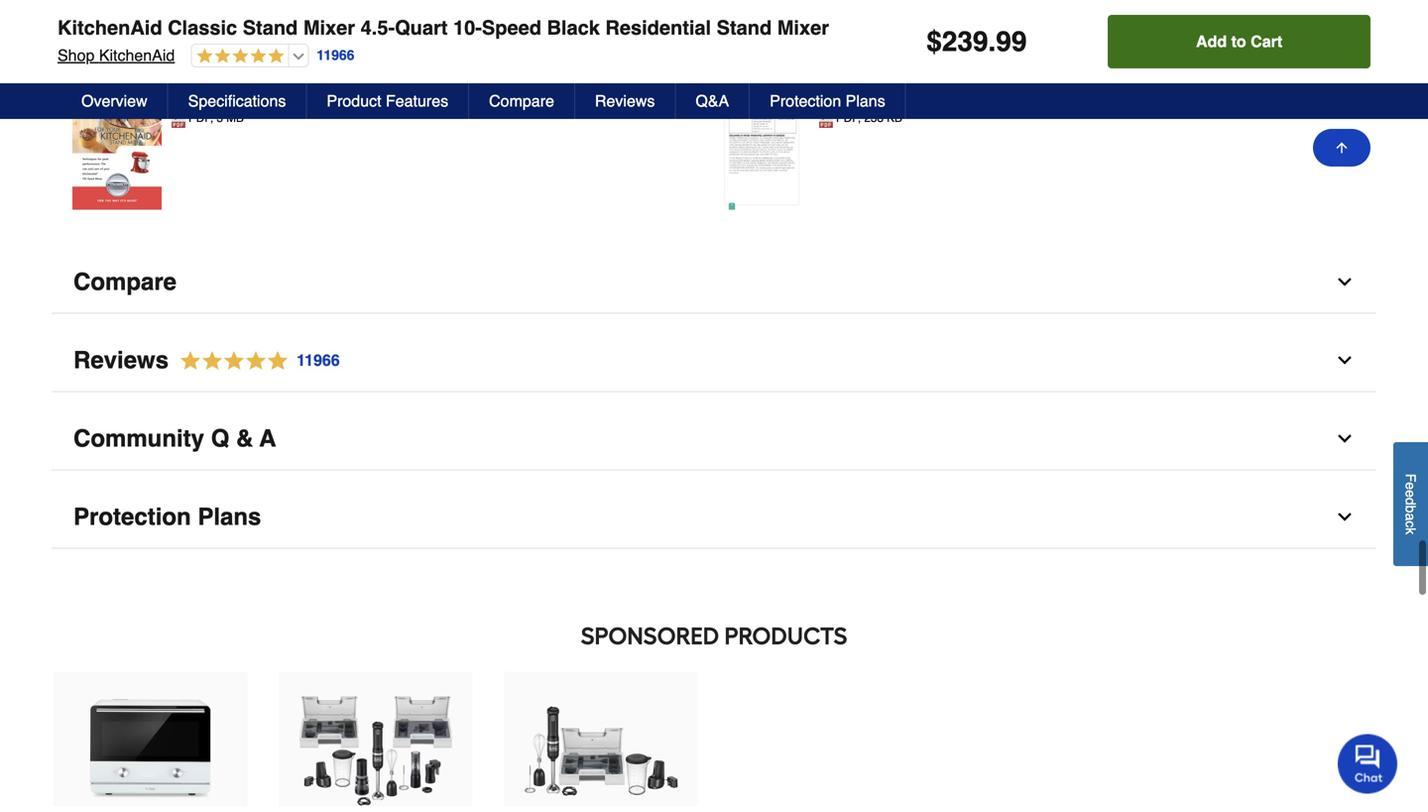 Task type: vqa. For each thing, say whether or not it's contained in the screenshot.
A dark blue credit card icon.
no



Task type: describe. For each thing, give the bounding box(es) containing it.
chevron down image for community q & a
[[1335, 429, 1355, 449]]

0 vertical spatial protection
[[770, 92, 841, 110]]

speed
[[482, 16, 542, 39]]

1 e from the top
[[1403, 482, 1419, 490]]

view link for pdf, 3 mb
[[169, 84, 199, 100]]

shop kitchenaid
[[58, 46, 175, 64]]

owners manual view | download
[[169, 63, 272, 100]]

4.8 stars image containing 11966
[[169, 348, 341, 375]]

download inside owners manual view | download
[[210, 84, 272, 100]]

2 | from the left
[[850, 84, 854, 100]]

1 stand from the left
[[243, 16, 298, 39]]

sponsored
[[581, 622, 719, 651]]

features
[[386, 92, 449, 110]]

add to cart button
[[1108, 15, 1371, 68]]

download link for kb
[[858, 84, 919, 100]]

.
[[989, 26, 996, 58]]

3
[[217, 111, 223, 124]]

0 vertical spatial 4.8 stars image
[[192, 48, 284, 66]]

f e e d b a c k
[[1403, 474, 1419, 535]]

add to cart
[[1196, 32, 1283, 51]]

chevron down image for compare
[[1335, 272, 1355, 292]]

2 stand from the left
[[717, 16, 772, 39]]

specifications
[[188, 92, 286, 110]]

mb
[[226, 111, 244, 124]]

view link for pdf, 238 kb
[[816, 84, 846, 100]]

view | download
[[816, 84, 919, 100]]

chat invite button image
[[1338, 734, 1399, 794]]

q
[[211, 425, 229, 452]]

d
[[1403, 498, 1419, 505]]

b
[[1403, 505, 1419, 513]]

$
[[927, 26, 942, 58]]

pdf, for pdf, 238 kb
[[836, 111, 861, 124]]

2 e from the top
[[1403, 490, 1419, 498]]

quart
[[395, 16, 448, 39]]

sponsored products
[[581, 622, 848, 651]]

1 vertical spatial kitchenaid
[[99, 46, 175, 64]]

1 horizontal spatial compare
[[489, 92, 554, 110]]

2 download from the left
[[858, 84, 919, 100]]

1 vertical spatial reviews
[[73, 347, 169, 374]]

documents
[[71, 35, 147, 51]]

arrow up image
[[1334, 140, 1350, 156]]

products
[[725, 622, 848, 651]]

4.5-
[[361, 16, 395, 39]]

pdf, for pdf, 3 mb
[[188, 111, 214, 124]]

1 vertical spatial protection plans button
[[52, 487, 1377, 549]]

kb
[[887, 111, 903, 124]]

1 horizontal spatial plans
[[846, 92, 886, 110]]

specifications button
[[168, 83, 307, 119]]

f
[[1403, 474, 1419, 482]]

product
[[327, 92, 381, 110]]

k
[[1403, 528, 1419, 535]]

community q & a button
[[52, 408, 1377, 471]]

238
[[865, 111, 884, 124]]

2 mixer from the left
[[778, 16, 829, 39]]

community q & a
[[73, 425, 276, 452]]

shop
[[58, 46, 95, 64]]

reviews button
[[575, 83, 676, 119]]



Task type: locate. For each thing, give the bounding box(es) containing it.
protection up "pdf, 238 kb"
[[770, 92, 841, 110]]

| down owners
[[202, 84, 206, 100]]

1 vertical spatial 11966
[[297, 351, 340, 370]]

protection plans up "pdf, 238 kb"
[[770, 92, 886, 110]]

4.8 stars image up specifications
[[192, 48, 284, 66]]

0 horizontal spatial download
[[210, 84, 272, 100]]

reviews inside button
[[595, 92, 655, 110]]

kitchenaid up shop kitchenaid
[[58, 16, 162, 39]]

kitchenaid classic stand mixer 4.5-quart 10-speed black residential stand mixer
[[58, 16, 829, 39]]

0 horizontal spatial stand
[[243, 16, 298, 39]]

$ 239 . 99
[[927, 26, 1027, 58]]

to
[[1232, 32, 1247, 51]]

0 horizontal spatial download link
[[210, 84, 272, 100]]

compare button
[[469, 83, 575, 119], [52, 252, 1377, 314]]

reviews down residential
[[595, 92, 655, 110]]

download link
[[210, 84, 272, 100], [858, 84, 919, 100]]

0 horizontal spatial plans
[[198, 504, 261, 531]]

chevron down image for reviews
[[1335, 351, 1355, 371]]

1 horizontal spatial |
[[850, 84, 854, 100]]

1 vertical spatial chevron down image
[[1335, 508, 1355, 527]]

2 pdf, from the left
[[836, 111, 861, 124]]

1 horizontal spatial protection
[[770, 92, 841, 110]]

0 horizontal spatial compare
[[73, 268, 177, 296]]

compare
[[489, 92, 554, 110], [73, 268, 177, 296]]

10-
[[453, 16, 482, 39]]

protection down community
[[73, 504, 191, 531]]

residential
[[606, 16, 711, 39]]

fotile chefcubii 4-in-1 steam air fryer food dehydrator 6-slice white convection toaster oven (1550-watt) image
[[73, 674, 228, 807]]

chevron down image left a
[[1335, 508, 1355, 527]]

protection plans button
[[750, 83, 906, 119], [52, 487, 1377, 549]]

0 horizontal spatial mixer
[[303, 16, 355, 39]]

0 horizontal spatial protection
[[73, 504, 191, 531]]

0 horizontal spatial |
[[202, 84, 206, 100]]

stand
[[243, 16, 298, 39], [717, 16, 772, 39]]

pdf, left 3
[[188, 111, 214, 124]]

view link up "pdf, 238 kb"
[[816, 84, 846, 100]]

f e e d b a c k button
[[1394, 442, 1429, 566]]

view
[[169, 84, 199, 100], [816, 84, 846, 100]]

chevron down image
[[1335, 272, 1355, 292], [1335, 351, 1355, 371]]

| up "pdf, 238 kb"
[[850, 84, 854, 100]]

1 pdf, from the left
[[188, 111, 214, 124]]

download link for mb
[[210, 84, 272, 100]]

pdf, 238 kb
[[836, 111, 903, 124]]

0 vertical spatial chevron down image
[[1335, 429, 1355, 449]]

2 chevron down image from the top
[[1335, 351, 1355, 371]]

kitchenaid up the overview
[[99, 46, 175, 64]]

protection
[[770, 92, 841, 110], [73, 504, 191, 531]]

1 horizontal spatial download
[[858, 84, 919, 100]]

2 view from the left
[[816, 84, 846, 100]]

q&a button
[[676, 83, 750, 119]]

2 download link from the left
[[858, 84, 919, 100]]

1 horizontal spatial protection plans
[[770, 92, 886, 110]]

1 chevron down image from the top
[[1335, 429, 1355, 449]]

manual
[[223, 63, 271, 79]]

view down owners
[[169, 84, 199, 100]]

chevron down image inside community q & a button
[[1335, 429, 1355, 449]]

overview button
[[62, 83, 168, 119]]

1 horizontal spatial reviews
[[595, 92, 655, 110]]

1 vertical spatial chevron down image
[[1335, 351, 1355, 371]]

view link
[[169, 84, 199, 100], [816, 84, 846, 100]]

1 vertical spatial compare
[[73, 268, 177, 296]]

kitchenaid
[[58, 16, 162, 39], [99, 46, 175, 64]]

download link down manual
[[210, 84, 272, 100]]

community
[[73, 425, 204, 452]]

e up "b" at the right of the page
[[1403, 490, 1419, 498]]

1 horizontal spatial mixer
[[778, 16, 829, 39]]

stand up manual
[[243, 16, 298, 39]]

1 horizontal spatial download link
[[858, 84, 919, 100]]

mixer left 4.5-
[[303, 16, 355, 39]]

chevron down image left the f e e d b a c k button
[[1335, 429, 1355, 449]]

plans down q
[[198, 504, 261, 531]]

protection plans
[[770, 92, 886, 110], [73, 504, 261, 531]]

1 vertical spatial compare button
[[52, 252, 1377, 314]]

black+decker 3-in-1 5-speed black 220-watt immersion blender with accessory jar image
[[524, 674, 679, 807]]

download
[[210, 84, 272, 100], [858, 84, 919, 100]]

1 | from the left
[[202, 84, 206, 100]]

pdf, left 238
[[836, 111, 861, 124]]

2 view link from the left
[[816, 84, 846, 100]]

1 vertical spatial protection plans
[[73, 504, 261, 531]]

|
[[202, 84, 206, 100], [850, 84, 854, 100]]

1 vertical spatial plans
[[198, 504, 261, 531]]

a
[[1403, 513, 1419, 521]]

protection plans down community q & a
[[73, 504, 261, 531]]

0 horizontal spatial view
[[169, 84, 199, 100]]

&
[[236, 425, 253, 452]]

0 horizontal spatial pdf,
[[188, 111, 214, 124]]

chevron down image for protection plans
[[1335, 508, 1355, 527]]

1 chevron down image from the top
[[1335, 272, 1355, 292]]

239
[[942, 26, 989, 58]]

chevron down image inside protection plans button
[[1335, 508, 1355, 527]]

1 download from the left
[[210, 84, 272, 100]]

black
[[547, 16, 600, 39]]

reviews
[[595, 92, 655, 110], [73, 347, 169, 374]]

0 horizontal spatial view link
[[169, 84, 199, 100]]

0 horizontal spatial reviews
[[73, 347, 169, 374]]

e
[[1403, 482, 1419, 490], [1403, 490, 1419, 498]]

download link up kb
[[858, 84, 919, 100]]

1 view link from the left
[[169, 84, 199, 100]]

0 vertical spatial chevron down image
[[1335, 272, 1355, 292]]

1 vertical spatial protection
[[73, 504, 191, 531]]

stand up q&a
[[717, 16, 772, 39]]

1 download link from the left
[[210, 84, 272, 100]]

download up kb
[[858, 84, 919, 100]]

0 horizontal spatial protection plans
[[73, 504, 261, 531]]

q&a
[[696, 92, 729, 110]]

product features
[[327, 92, 449, 110]]

4.8 stars image up &
[[169, 348, 341, 375]]

1 view from the left
[[169, 84, 199, 100]]

e up d
[[1403, 482, 1419, 490]]

1 horizontal spatial view link
[[816, 84, 846, 100]]

add
[[1196, 32, 1227, 51]]

product features button
[[307, 83, 469, 119]]

0 vertical spatial 11966
[[317, 47, 355, 63]]

11966 inside the 4.8 stars image
[[297, 351, 340, 370]]

0 vertical spatial protection plans button
[[750, 83, 906, 119]]

mixer up the view | download
[[778, 16, 829, 39]]

0 vertical spatial reviews
[[595, 92, 655, 110]]

pdf, 3 mb
[[188, 111, 244, 124]]

plans up "pdf, 238 kb"
[[846, 92, 886, 110]]

0 vertical spatial protection plans
[[770, 92, 886, 110]]

4.8 stars image
[[192, 48, 284, 66], [169, 348, 341, 375]]

chevron down image
[[1335, 429, 1355, 449], [1335, 508, 1355, 527]]

reviews up community
[[73, 347, 169, 374]]

11966
[[317, 47, 355, 63], [297, 351, 340, 370]]

1 horizontal spatial pdf,
[[836, 111, 861, 124]]

view up "pdf, 238 kb"
[[816, 84, 846, 100]]

0 vertical spatial compare
[[489, 92, 554, 110]]

view link down owners
[[169, 84, 199, 100]]

99
[[996, 26, 1027, 58]]

owners
[[169, 63, 220, 79]]

0 vertical spatial kitchenaid
[[58, 16, 162, 39]]

mixer
[[303, 16, 355, 39], [778, 16, 829, 39]]

0 vertical spatial plans
[[846, 92, 886, 110]]

plans
[[846, 92, 886, 110], [198, 504, 261, 531]]

overview
[[81, 92, 147, 110]]

1 mixer from the left
[[303, 16, 355, 39]]

1 horizontal spatial view
[[816, 84, 846, 100]]

1 horizontal spatial stand
[[717, 16, 772, 39]]

a
[[259, 425, 276, 452]]

classic
[[168, 16, 237, 39]]

0 vertical spatial compare button
[[469, 83, 575, 119]]

view inside owners manual view | download
[[169, 84, 199, 100]]

c
[[1403, 521, 1419, 528]]

cart
[[1251, 32, 1283, 51]]

download down manual
[[210, 84, 272, 100]]

2 chevron down image from the top
[[1335, 508, 1355, 527]]

southdeep products heading
[[52, 617, 1377, 656]]

pdf,
[[188, 111, 214, 124], [836, 111, 861, 124]]

1 vertical spatial 4.8 stars image
[[169, 348, 341, 375]]

black+decker 6-in-1 5-speed black 220-watt immersion blender with accessory jar image
[[298, 674, 453, 807]]

| inside owners manual view | download
[[202, 84, 206, 100]]



